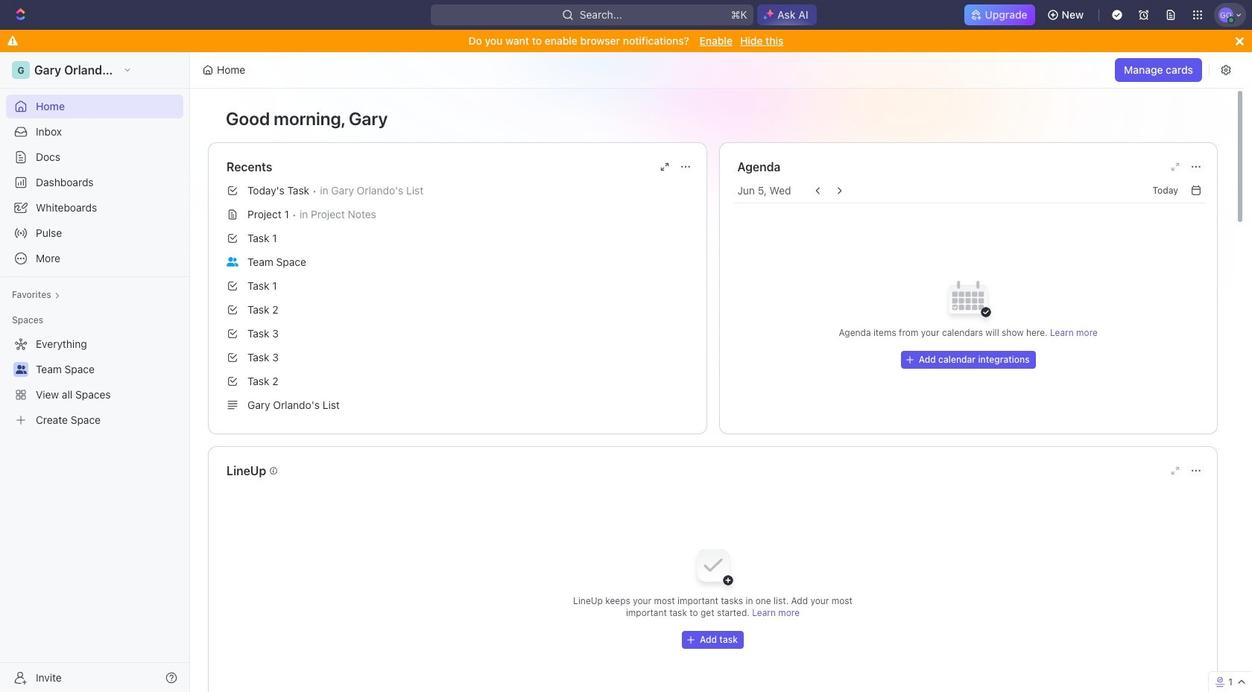 Task type: locate. For each thing, give the bounding box(es) containing it.
user group image
[[227, 257, 238, 267]]

tree inside sidebar navigation
[[6, 332, 183, 432]]

user group image
[[15, 365, 26, 374]]

tree
[[6, 332, 183, 432]]



Task type: describe. For each thing, give the bounding box(es) containing it.
gary orlando's workspace, , element
[[12, 61, 30, 79]]

sidebar navigation
[[0, 52, 193, 692]]



Task type: vqa. For each thing, say whether or not it's contained in the screenshot.
Sidebar navigation
yes



